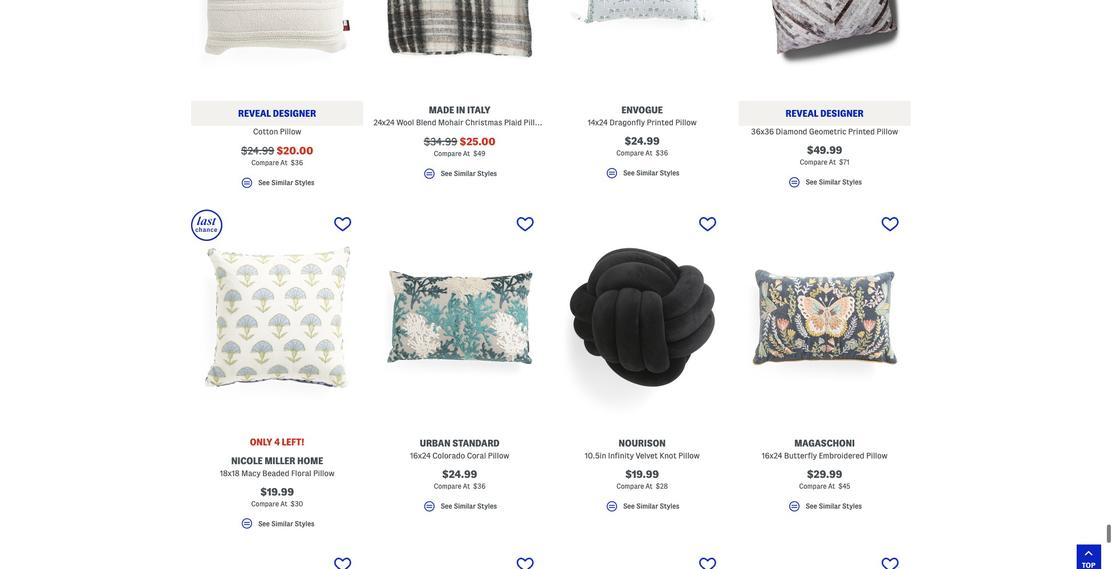 Task type: vqa. For each thing, say whether or not it's contained in the screenshot.
4
yes



Task type: describe. For each thing, give the bounding box(es) containing it.
magaschoni
[[795, 439, 855, 449]]

styles for envogue
[[660, 169, 680, 177]]

colorado
[[433, 452, 465, 461]]

knot
[[660, 452, 677, 461]]

pillow inside nicole miller home 18x18 macy beaded floral pillow
[[313, 469, 335, 478]]

similar for in
[[454, 170, 476, 177]]

see for standard
[[441, 503, 452, 511]]

nourison
[[619, 439, 666, 449]]

$49.99
[[807, 145, 843, 156]]

see similar styles button for standard
[[374, 500, 546, 519]]

standard
[[453, 439, 500, 449]]

10.5in infinity velvet knot pillow image
[[556, 210, 729, 425]]

envogue 14x24 dragonfly printed pillow
[[588, 105, 697, 127]]

christmas
[[465, 118, 503, 127]]

styles inside nicole miller home 18x18 macy beaded floral pillow $19.99 compare at              $30 element
[[295, 521, 315, 528]]

macy
[[241, 469, 261, 478]]

similar for standard
[[454, 503, 476, 511]]

24x24 wool blend mohair christmas plaid pillowcase image
[[374, 0, 546, 92]]

16x24 colorado coral pillow image
[[374, 210, 546, 425]]

$19.99 for home
[[260, 487, 294, 498]]

nicole miller home 18x18 macy beaded floral pillow $19.99 compare at              $30 element
[[191, 210, 363, 537]]

14x24
[[588, 118, 608, 127]]

urban
[[420, 439, 451, 449]]

pillow inside urban standard 16x24 colorado coral pillow
[[488, 452, 509, 461]]

styles for $49.99
[[843, 179, 862, 186]]

similar for 16x24
[[819, 503, 841, 511]]

$25.00
[[460, 136, 496, 147]]

dragonfly
[[610, 118, 645, 127]]

18x18 macy beaded floral pillow image
[[191, 210, 363, 425]]

see similar styles button for compare
[[739, 175, 911, 194]]

$71
[[839, 158, 850, 166]]

see similar styles inside nicole miller home 18x18 macy beaded floral pillow $19.99 compare at              $30 element
[[258, 521, 315, 528]]

see similar styles button down $19.99 compare at              $30
[[191, 518, 363, 537]]

nourison 10.5in infinity velvet knot pillow $19.99 compare at              $28 element
[[556, 210, 729, 519]]

similar inside nicole miller home 18x18 macy beaded floral pillow $19.99 compare at              $30 element
[[271, 521, 293, 528]]

$28
[[656, 483, 668, 490]]

36x36
[[752, 127, 774, 136]]

butterfly
[[784, 452, 817, 461]]

$30
[[291, 501, 303, 508]]

10.5in
[[585, 452, 607, 461]]

see similar styles for made
[[441, 170, 497, 177]]

$19.99 compare at              $28
[[617, 469, 668, 490]]

see for 10.5in
[[623, 503, 635, 511]]

mohair
[[438, 118, 464, 127]]

see for in
[[441, 170, 452, 177]]

coral
[[467, 452, 486, 461]]

similar for compare
[[819, 179, 841, 186]]

see for compare
[[806, 179, 818, 186]]

pillow inside nourison 10.5in infinity velvet knot pillow
[[679, 452, 700, 461]]

4
[[274, 438, 280, 448]]

$29.99
[[807, 469, 843, 480]]

velvet
[[636, 452, 658, 461]]

similar for 10.5in
[[637, 503, 659, 511]]

plaid
[[504, 118, 522, 127]]

top link
[[1077, 545, 1101, 570]]

see inside nicole miller home 18x18 macy beaded floral pillow $19.99 compare at              $30 element
[[258, 521, 270, 528]]

see similar styles button for 14x24
[[556, 166, 729, 185]]

magaschoni 16x24 butterfly embroidered pillow
[[762, 439, 888, 461]]

36x36 diamond geometric printed pillow
[[752, 127, 898, 136]]

see for 14x24
[[623, 169, 635, 177]]

cotton pillow image
[[191, 0, 363, 92]]

blend
[[416, 118, 437, 127]]

infinity
[[608, 452, 634, 461]]

geometric
[[809, 127, 847, 136]]

compare inside $24.99 $20.00 compare at              $36
[[251, 159, 279, 166]]

see for 16x24
[[806, 503, 818, 511]]

see similar styles for $24.99
[[258, 179, 315, 187]]



Task type: locate. For each thing, give the bounding box(es) containing it.
compare
[[617, 149, 644, 157], [434, 150, 462, 157], [800, 158, 828, 166], [251, 159, 279, 166], [434, 483, 462, 490], [617, 483, 644, 490], [799, 483, 827, 490], [251, 501, 279, 508]]

compare down colorado
[[434, 483, 462, 490]]

$24.99 compare at              $36 for urban
[[434, 469, 486, 490]]

1 vertical spatial $36
[[291, 159, 303, 166]]

styles for magaschoni
[[843, 503, 862, 511]]

$29.99 compare at              $45
[[799, 469, 851, 490]]

see inside urban standard 16x24 colorado coral pillow $24.99 compare at              $36 element
[[441, 503, 452, 511]]

see similar styles button inside made in italy 24x24 wool blend mohair christmas plaid pillowcase compare at              $49 element
[[374, 167, 546, 186]]

2 16x24 from the left
[[762, 452, 783, 461]]

similar inside magaschoni 16x24 butterfly embroidered pillow $29.99 compare at              $45 element
[[819, 503, 841, 511]]

styles inside reveal designer cotton pillow compare at              $36 element
[[295, 179, 315, 187]]

0 horizontal spatial reveal designer
[[238, 109, 316, 118]]

designer inside reveal designer 36x36 diamond geometric printed pillow $49.99 compare at              $71 element
[[821, 109, 864, 118]]

36x36 diamond geometric printed pillow image
[[739, 0, 911, 92]]

0 horizontal spatial 16x24
[[410, 452, 431, 461]]

compare down the cotton
[[251, 159, 279, 166]]

$19.99 inside $19.99 compare at              $30
[[260, 487, 294, 498]]

wool
[[397, 118, 414, 127]]

see inside reveal designer 36x36 diamond geometric printed pillow $49.99 compare at              $71 element
[[806, 179, 818, 186]]

$24.99 compare at              $36
[[617, 136, 668, 157], [434, 469, 486, 490]]

designer up geometric
[[821, 109, 864, 118]]

similar down $45
[[819, 503, 841, 511]]

see down colorado
[[441, 503, 452, 511]]

printed down envogue
[[647, 118, 674, 127]]

1 reveal designer from the left
[[238, 109, 316, 118]]

cotton pillow
[[253, 127, 301, 136]]

14x24 dragonfly printed pillow image
[[556, 0, 729, 92]]

2 vertical spatial $36
[[473, 483, 486, 490]]

$49.99 compare at              $71
[[800, 145, 850, 166]]

see similar styles button down $19.99 compare at              $28
[[556, 500, 729, 519]]

1 16x24 from the left
[[410, 452, 431, 461]]

16x24 inside magaschoni 16x24 butterfly embroidered pillow
[[762, 452, 783, 461]]

styles inside urban standard 16x24 colorado coral pillow $24.99 compare at              $36 element
[[477, 503, 497, 511]]

see for $20.00
[[258, 179, 270, 187]]

$24.99
[[625, 136, 660, 146], [241, 145, 274, 156], [442, 469, 477, 480]]

$36 down $20.00
[[291, 159, 303, 166]]

similar inside made in italy 24x24 wool blend mohair christmas plaid pillowcase compare at              $49 element
[[454, 170, 476, 177]]

left!
[[282, 438, 305, 448]]

similar down coral
[[454, 503, 476, 511]]

16x24 down urban
[[410, 452, 431, 461]]

compare left $30
[[251, 501, 279, 508]]

similar down $28
[[637, 503, 659, 511]]

reveal designer inside reveal designer cotton pillow compare at              $36 element
[[238, 109, 316, 118]]

compare inside '$34.99 $25.00 compare at              $49'
[[434, 150, 462, 157]]

0 vertical spatial $24.99 compare at              $36
[[617, 136, 668, 157]]

diamond
[[776, 127, 808, 136]]

$19.99
[[626, 469, 659, 480], [260, 487, 294, 498]]

1 reveal from the left
[[238, 109, 271, 118]]

$24.99 compare at              $36 down colorado
[[434, 469, 486, 490]]

reveal
[[238, 109, 271, 118], [786, 109, 819, 118]]

1 horizontal spatial reveal
[[786, 109, 819, 118]]

see down $49.99 compare at              $71
[[806, 179, 818, 186]]

similar down $30
[[271, 521, 293, 528]]

16x24 butterfly embroidered pillow image
[[739, 210, 911, 425]]

see similar styles down $45
[[806, 503, 862, 511]]

styles inside magaschoni 16x24 butterfly embroidered pillow $29.99 compare at              $45 element
[[843, 503, 862, 511]]

miller
[[265, 457, 295, 466]]

designer
[[273, 109, 316, 118], [821, 109, 864, 118]]

in
[[456, 105, 465, 115]]

nourison 10.5in infinity velvet knot pillow
[[585, 439, 700, 461]]

1 vertical spatial $19.99
[[260, 487, 294, 498]]

reveal designer inside reveal designer 36x36 diamond geometric printed pillow $49.99 compare at              $71 element
[[786, 109, 864, 118]]

nicole
[[231, 457, 263, 466]]

1 horizontal spatial 16x24
[[762, 452, 783, 461]]

reveal designer up cotton pillow at the left top of the page
[[238, 109, 316, 118]]

similar down $71
[[819, 179, 841, 186]]

see similar styles inside 'envogue 14x24 dragonfly printed pillow $24.99 compare at              $36' element
[[623, 169, 680, 177]]

styles inside 'envogue 14x24 dragonfly printed pillow $24.99 compare at              $36' element
[[660, 169, 680, 177]]

$24.99 $20.00 compare at              $36
[[241, 145, 313, 166]]

see similar styles inside reveal designer cotton pillow compare at              $36 element
[[258, 179, 315, 187]]

1 horizontal spatial $19.99
[[626, 469, 659, 480]]

compare down $49.99
[[800, 158, 828, 166]]

see similar styles down coral
[[441, 503, 497, 511]]

see
[[623, 169, 635, 177], [441, 170, 452, 177], [806, 179, 818, 186], [258, 179, 270, 187], [441, 503, 452, 511], [623, 503, 635, 511], [806, 503, 818, 511], [258, 521, 270, 528]]

compare inside $19.99 compare at              $30
[[251, 501, 279, 508]]

2 designer from the left
[[821, 109, 864, 118]]

reveal designer 36x36 diamond geometric printed pillow $49.99 compare at              $71 element
[[739, 0, 911, 194]]

styles
[[660, 169, 680, 177], [477, 170, 497, 177], [843, 179, 862, 186], [295, 179, 315, 187], [477, 503, 497, 511], [660, 503, 680, 511], [843, 503, 862, 511], [295, 521, 315, 528]]

pillow inside envogue 14x24 dragonfly printed pillow
[[676, 118, 697, 127]]

printed for envogue
[[647, 118, 674, 127]]

styles for made
[[477, 170, 497, 177]]

see similar styles down $28
[[623, 503, 680, 511]]

pillowcase
[[524, 118, 562, 127]]

$19.99 compare at              $30
[[251, 487, 303, 508]]

see inside magaschoni 16x24 butterfly embroidered pillow $29.99 compare at              $45 element
[[806, 503, 818, 511]]

similar inside 'envogue 14x24 dragonfly printed pillow $24.99 compare at              $36' element
[[637, 169, 659, 177]]

only 4 left!
[[250, 438, 305, 448]]

see similar styles
[[623, 169, 680, 177], [441, 170, 497, 177], [806, 179, 862, 186], [258, 179, 315, 187], [441, 503, 497, 511], [623, 503, 680, 511], [806, 503, 862, 511], [258, 521, 315, 528]]

see inside the nourison 10.5in infinity velvet knot pillow $19.99 compare at              $28 element
[[623, 503, 635, 511]]

$49
[[473, 150, 486, 157]]

$36 inside $24.99 $20.00 compare at              $36
[[291, 159, 303, 166]]

made
[[429, 105, 454, 115]]

reveal for $24.99
[[238, 109, 271, 118]]

designer for $49.99
[[821, 109, 864, 118]]

see down $19.99 compare at              $28
[[623, 503, 635, 511]]

see similar styles inside the nourison 10.5in infinity velvet knot pillow $19.99 compare at              $28 element
[[623, 503, 680, 511]]

designer inside reveal designer cotton pillow compare at              $36 element
[[273, 109, 316, 118]]

see similar styles button for 16x24
[[739, 500, 911, 519]]

reveal designer for $49.99
[[786, 109, 864, 118]]

see similar styles down dragonfly at the top right of the page
[[623, 169, 680, 177]]

similar down '$49'
[[454, 170, 476, 177]]

styles inside made in italy 24x24 wool blend mohair christmas plaid pillowcase compare at              $49 element
[[477, 170, 497, 177]]

similar inside reveal designer 36x36 diamond geometric printed pillow $49.99 compare at              $71 element
[[819, 179, 841, 186]]

pillow
[[676, 118, 697, 127], [280, 127, 301, 136], [877, 127, 898, 136], [488, 452, 509, 461], [679, 452, 700, 461], [867, 452, 888, 461], [313, 469, 335, 478]]

see similar styles button down dragonfly at the top right of the page
[[556, 166, 729, 185]]

$34.99 $25.00 compare at              $49
[[424, 136, 496, 157]]

$24.99 compare at              $36 down dragonfly at the top right of the page
[[617, 136, 668, 157]]

2 reveal from the left
[[786, 109, 819, 118]]

printed inside envogue 14x24 dragonfly printed pillow
[[647, 118, 674, 127]]

2 horizontal spatial $36
[[656, 149, 668, 157]]

see similar styles button down '$34.99 $25.00 compare at              $49' in the top left of the page
[[374, 167, 546, 186]]

envogue
[[622, 105, 663, 115]]

2 horizontal spatial $24.99
[[625, 136, 660, 146]]

0 horizontal spatial $24.99 compare at              $36
[[434, 469, 486, 490]]

$19.99 down beaded on the left bottom of the page
[[260, 487, 294, 498]]

made in italy 24x24 wool blend mohair christmas plaid pillowcase
[[374, 105, 562, 127]]

compare down $29.99
[[799, 483, 827, 490]]

$45
[[839, 483, 851, 490]]

reveal designer cotton pillow compare at              $36 element
[[191, 0, 363, 195]]

$24.99 for envogue
[[625, 136, 660, 146]]

urban standard 16x24 colorado coral pillow
[[410, 439, 509, 461]]

see similar styles button for $20.00
[[191, 176, 363, 195]]

compare inside $29.99 compare at              $45
[[799, 483, 827, 490]]

see similar styles for magaschoni
[[806, 503, 862, 511]]

1 horizontal spatial reveal designer
[[786, 109, 864, 118]]

$24.99 for urban
[[442, 469, 477, 480]]

see similar styles down $24.99 $20.00 compare at              $36
[[258, 179, 315, 187]]

envogue 14x24 dragonfly printed pillow $24.99 compare at              $36 element
[[556, 0, 729, 185]]

see similar styles inside magaschoni 16x24 butterfly embroidered pillow $29.99 compare at              $45 element
[[806, 503, 862, 511]]

$36 for urban standard
[[473, 483, 486, 490]]

1 horizontal spatial printed
[[849, 127, 875, 136]]

see similar styles down $30
[[258, 521, 315, 528]]

$36 down coral
[[473, 483, 486, 490]]

printed
[[647, 118, 674, 127], [849, 127, 875, 136]]

similar for 14x24
[[637, 169, 659, 177]]

printed right geometric
[[849, 127, 875, 136]]

$36 for envogue
[[656, 149, 668, 157]]

$19.99 down velvet
[[626, 469, 659, 480]]

see inside 'envogue 14x24 dragonfly printed pillow $24.99 compare at              $36' element
[[623, 169, 635, 177]]

nicole miller home 18x18 macy beaded floral pillow
[[220, 457, 335, 478]]

similar down dragonfly at the top right of the page
[[637, 169, 659, 177]]

see similar styles inside reveal designer 36x36 diamond geometric printed pillow $49.99 compare at              $71 element
[[806, 179, 862, 186]]

see similar styles button down $24.99 $20.00 compare at              $36
[[191, 176, 363, 195]]

0 vertical spatial $36
[[656, 149, 668, 157]]

2 reveal designer from the left
[[786, 109, 864, 118]]

styles for $24.99
[[295, 179, 315, 187]]

similar
[[637, 169, 659, 177], [454, 170, 476, 177], [819, 179, 841, 186], [271, 179, 293, 187], [454, 503, 476, 511], [637, 503, 659, 511], [819, 503, 841, 511], [271, 521, 293, 528]]

0 horizontal spatial printed
[[647, 118, 674, 127]]

1 horizontal spatial $24.99
[[442, 469, 477, 480]]

styles inside the nourison 10.5in infinity velvet knot pillow $19.99 compare at              $28 element
[[660, 503, 680, 511]]

see similar styles button down colorado
[[374, 500, 546, 519]]

pillow inside magaschoni 16x24 butterfly embroidered pillow
[[867, 452, 888, 461]]

magaschoni 16x24 butterfly embroidered pillow $29.99 compare at              $45 element
[[739, 210, 911, 519]]

reveal designer up 36x36 diamond geometric printed pillow
[[786, 109, 864, 118]]

see similar styles for nourison
[[623, 503, 680, 511]]

similar inside urban standard 16x24 colorado coral pillow $24.99 compare at              $36 element
[[454, 503, 476, 511]]

styles for nourison
[[660, 503, 680, 511]]

similar inside reveal designer cotton pillow compare at              $36 element
[[271, 179, 293, 187]]

$19.99 for infinity
[[626, 469, 659, 480]]

see similar styles down '$49'
[[441, 170, 497, 177]]

see similar styles down $71
[[806, 179, 862, 186]]

1 horizontal spatial $36
[[473, 483, 486, 490]]

$24.99 down dragonfly at the top right of the page
[[625, 136, 660, 146]]

home
[[297, 457, 323, 466]]

16x24 left butterfly
[[762, 452, 783, 461]]

designer up cotton pillow at the left top of the page
[[273, 109, 316, 118]]

$36
[[656, 149, 668, 157], [291, 159, 303, 166], [473, 483, 486, 490]]

see similar styles inside made in italy 24x24 wool blend mohair christmas plaid pillowcase compare at              $49 element
[[441, 170, 497, 177]]

$36 down envogue 14x24 dragonfly printed pillow
[[656, 149, 668, 157]]

reveal designer
[[238, 109, 316, 118], [786, 109, 864, 118]]

reveal up diamond
[[786, 109, 819, 118]]

made in italy 24x24 wool blend mohair christmas plaid pillowcase compare at              $49 element
[[374, 0, 562, 186]]

$19.99 inside $19.99 compare at              $28
[[626, 469, 659, 480]]

see similar styles button
[[556, 166, 729, 185], [374, 167, 546, 186], [739, 175, 911, 194], [191, 176, 363, 195], [374, 500, 546, 519], [556, 500, 729, 519], [739, 500, 911, 519], [191, 518, 363, 537]]

$34.99
[[424, 136, 458, 147]]

1 designer from the left
[[273, 109, 316, 118]]

styles for urban
[[477, 503, 497, 511]]

see down $19.99 compare at              $30
[[258, 521, 270, 528]]

see down '$34.99 $25.00 compare at              $49' in the top left of the page
[[441, 170, 452, 177]]

compare inside $49.99 compare at              $71
[[800, 158, 828, 166]]

compare down $34.99
[[434, 150, 462, 157]]

reveal for $49.99
[[786, 109, 819, 118]]

see similar styles for envogue
[[623, 169, 680, 177]]

similar inside the nourison 10.5in infinity velvet knot pillow $19.99 compare at              $28 element
[[637, 503, 659, 511]]

only
[[250, 438, 272, 448]]

reveal up the cotton
[[238, 109, 271, 118]]

$24.99 inside $24.99 $20.00 compare at              $36
[[241, 145, 274, 156]]

$24.99 down the cotton
[[241, 145, 274, 156]]

urban standard 16x24 colorado coral pillow $24.99 compare at              $36 element
[[374, 210, 546, 519]]

0 horizontal spatial designer
[[273, 109, 316, 118]]

0 vertical spatial $19.99
[[626, 469, 659, 480]]

0 horizontal spatial reveal
[[238, 109, 271, 118]]

1 horizontal spatial designer
[[821, 109, 864, 118]]

see inside reveal designer cotton pillow compare at              $36 element
[[258, 179, 270, 187]]

see down dragonfly at the top right of the page
[[623, 169, 635, 177]]

0 horizontal spatial $24.99
[[241, 145, 274, 156]]

16x24
[[410, 452, 431, 461], [762, 452, 783, 461]]

1 vertical spatial $24.99 compare at              $36
[[434, 469, 486, 490]]

styles inside reveal designer 36x36 diamond geometric printed pillow $49.99 compare at              $71 element
[[843, 179, 862, 186]]

top
[[1082, 562, 1096, 570]]

see similar styles for $49.99
[[806, 179, 862, 186]]

compare left $28
[[617, 483, 644, 490]]

similar down $24.99 $20.00 compare at              $36
[[271, 179, 293, 187]]

see down $29.99 compare at              $45 at the right bottom of page
[[806, 503, 818, 511]]

see down $24.99 $20.00 compare at              $36
[[258, 179, 270, 187]]

reveal designer for $24.99
[[238, 109, 316, 118]]

$24.99 down colorado
[[442, 469, 477, 480]]

printed for 36x36
[[849, 127, 875, 136]]

see inside made in italy 24x24 wool blend mohair christmas plaid pillowcase compare at              $49 element
[[441, 170, 452, 177]]

0 horizontal spatial $19.99
[[260, 487, 294, 498]]

see similar styles inside urban standard 16x24 colorado coral pillow $24.99 compare at              $36 element
[[441, 503, 497, 511]]

floral
[[291, 469, 312, 478]]

see similar styles button for 10.5in
[[556, 500, 729, 519]]

similar for $20.00
[[271, 179, 293, 187]]

see similar styles button down $49.99 compare at              $71
[[739, 175, 911, 194]]

see similar styles button for in
[[374, 167, 546, 186]]

italy
[[467, 105, 491, 115]]

compare down dragonfly at the top right of the page
[[617, 149, 644, 157]]

beaded
[[262, 469, 289, 478]]

see similar styles button down $29.99 compare at              $45 at the right bottom of page
[[739, 500, 911, 519]]

designer for $24.99
[[273, 109, 316, 118]]

$20.00
[[277, 145, 313, 156]]

cotton
[[253, 127, 278, 136]]

24x24
[[374, 118, 395, 127]]

18x18
[[220, 469, 240, 478]]

$24.99 compare at              $36 for envogue
[[617, 136, 668, 157]]

embroidered
[[819, 452, 865, 461]]

1 horizontal spatial $24.99 compare at              $36
[[617, 136, 668, 157]]

compare inside $19.99 compare at              $28
[[617, 483, 644, 490]]

see similar styles for urban
[[441, 503, 497, 511]]

0 horizontal spatial $36
[[291, 159, 303, 166]]

16x24 inside urban standard 16x24 colorado coral pillow
[[410, 452, 431, 461]]



